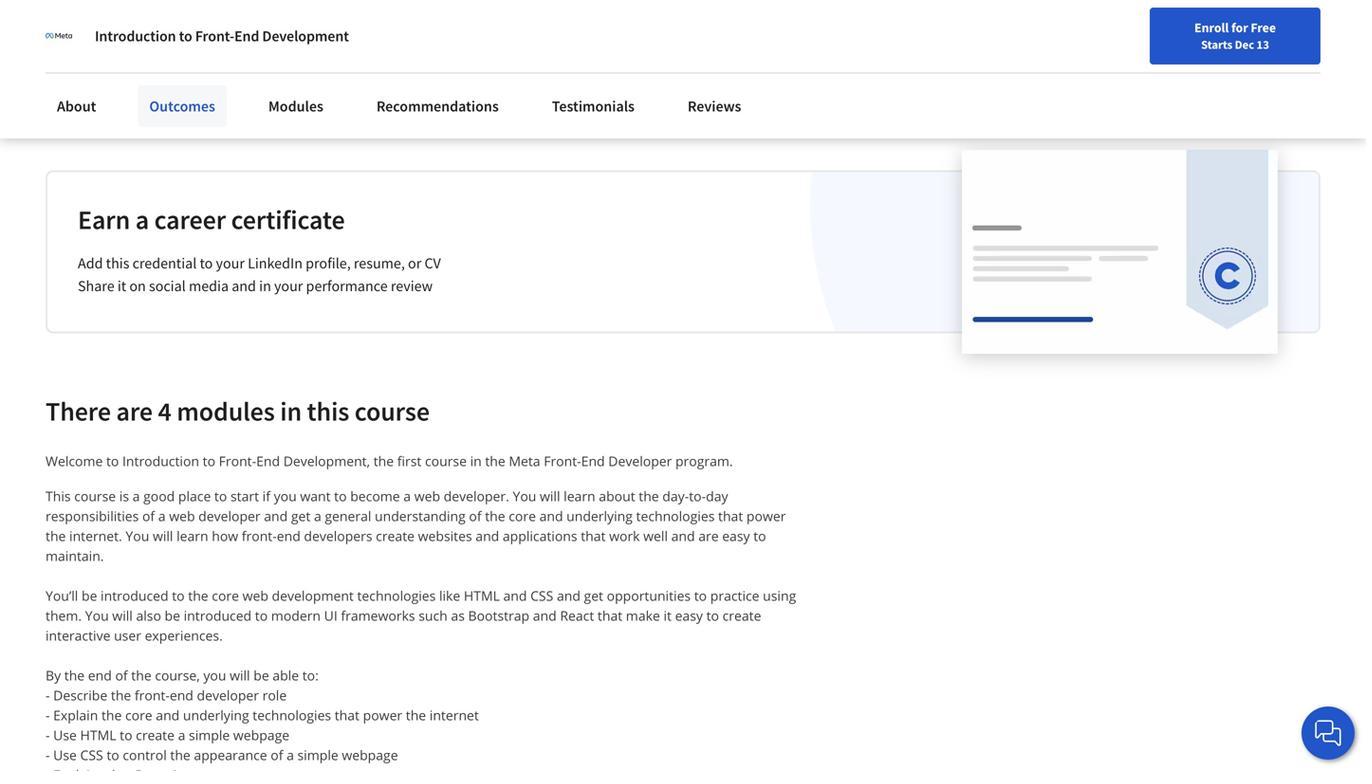 Task type: locate. For each thing, give the bounding box(es) containing it.
or inside add this credential to your linkedin profile, resume, or cv share it on social media and in your performance review
[[408, 254, 421, 273]]

front- right how
[[242, 527, 277, 545]]

create down practice
[[723, 607, 761, 625]]

meta
[[323, 89, 354, 108], [509, 452, 540, 470]]

introduction up good
[[122, 452, 199, 470]]

chat with us image
[[1313, 718, 1343, 749]]

the left day- at the bottom of the page
[[639, 487, 659, 505]]

technologies
[[636, 507, 715, 525], [357, 587, 436, 605], [253, 706, 331, 725]]

developer.
[[444, 487, 509, 505]]

0 vertical spatial create
[[376, 527, 415, 545]]

get up react in the bottom left of the page
[[584, 587, 603, 605]]

reviews link
[[676, 85, 753, 127]]

linkedin
[[248, 254, 303, 273]]

be right you'll
[[82, 587, 97, 605]]

practice
[[710, 587, 759, 605]]

1 horizontal spatial underlying
[[567, 507, 633, 525]]

1 vertical spatial core
[[212, 587, 239, 605]]

certificate up linkedin
[[231, 203, 345, 236]]

learn
[[564, 487, 595, 505], [177, 527, 208, 545]]

you right if
[[274, 487, 297, 505]]

underlying down about at the left bottom
[[567, 507, 633, 525]]

1 horizontal spatial meta
[[509, 452, 540, 470]]

0 horizontal spatial learn
[[177, 527, 208, 545]]

1 horizontal spatial power
[[747, 507, 786, 525]]

development,
[[283, 452, 370, 470]]

in up development,
[[280, 395, 302, 428]]

on down subject at the left top
[[317, 59, 334, 78]]

1 vertical spatial understanding
[[375, 507, 466, 525]]

and inside add this credential to your linkedin profile, resume, or cv share it on social media and in your performance review
[[232, 277, 256, 296]]

2 vertical spatial core
[[125, 706, 152, 725]]

will up applications
[[540, 487, 560, 505]]

a right is
[[132, 487, 140, 505]]

0 vertical spatial are
[[116, 395, 153, 428]]

2 - from the top
[[46, 706, 50, 725]]

1 horizontal spatial understanding
[[375, 507, 466, 525]]

1 vertical spatial course
[[425, 452, 467, 470]]

1 horizontal spatial be
[[165, 607, 180, 625]]

performance
[[306, 277, 388, 296]]

0 horizontal spatial power
[[363, 706, 402, 725]]

1 vertical spatial simple
[[297, 746, 338, 764]]

earn
[[72, 89, 101, 108], [78, 203, 130, 236]]

0 horizontal spatial webpage
[[233, 726, 289, 744]]

this right 'add' at the top left
[[106, 254, 129, 273]]

to
[[179, 27, 192, 46], [200, 254, 213, 273], [106, 452, 119, 470], [203, 452, 215, 470], [214, 487, 227, 505], [334, 487, 347, 505], [753, 527, 766, 545], [172, 587, 185, 605], [694, 587, 707, 605], [255, 607, 268, 625], [706, 607, 719, 625], [120, 726, 132, 744], [107, 746, 119, 764]]

course right first
[[425, 452, 467, 470]]

2 horizontal spatial you
[[513, 487, 536, 505]]

end up describe
[[88, 667, 112, 685]]

understanding up 'websites' in the bottom of the page
[[375, 507, 466, 525]]

0 horizontal spatial css
[[80, 746, 103, 764]]

also
[[136, 607, 161, 625]]

end down course,
[[170, 687, 193, 705]]

applications
[[503, 527, 577, 545]]

2 vertical spatial web
[[242, 587, 268, 605]]

2 vertical spatial technologies
[[253, 706, 331, 725]]

0 horizontal spatial introduced
[[101, 587, 168, 605]]

webpage
[[233, 726, 289, 744], [342, 746, 398, 764]]

0 vertical spatial use
[[53, 726, 77, 744]]

developer left the role
[[197, 687, 259, 705]]

2 vertical spatial create
[[136, 726, 175, 744]]

0 vertical spatial underlying
[[567, 507, 633, 525]]

your down linkedin
[[274, 277, 303, 296]]

user
[[114, 627, 141, 645]]

0 horizontal spatial on
[[129, 277, 146, 296]]

0 vertical spatial career
[[180, 89, 220, 108]]

and right media
[[232, 277, 256, 296]]

easy
[[722, 527, 750, 545], [675, 607, 703, 625]]

course up responsibilities
[[74, 487, 116, 505]]

about
[[599, 487, 635, 505]]

1 horizontal spatial front-
[[242, 527, 277, 545]]

in down linkedin
[[259, 277, 271, 296]]

be up the role
[[254, 667, 269, 685]]

1 horizontal spatial css
[[530, 587, 553, 605]]

outcomes link
[[138, 85, 227, 127]]

like
[[439, 587, 460, 605]]

career down relevant
[[180, 89, 220, 108]]

certificate down with
[[223, 89, 286, 108]]

0 horizontal spatial your
[[216, 254, 245, 273]]

develop job-relevant skills with hands-on projects
[[72, 59, 388, 78]]

0 vertical spatial simple
[[189, 726, 230, 744]]

subject
[[322, 28, 368, 47]]

earn a career certificate
[[78, 203, 345, 236]]

1 horizontal spatial core
[[212, 587, 239, 605]]

0 horizontal spatial simple
[[189, 726, 230, 744]]

a
[[104, 28, 112, 47], [311, 28, 319, 47], [104, 89, 112, 108], [135, 203, 149, 236], [132, 487, 140, 505], [403, 487, 411, 505], [158, 507, 166, 525], [314, 507, 321, 525], [178, 726, 185, 744], [287, 746, 294, 764]]

internet.
[[69, 527, 122, 545]]

react
[[560, 607, 594, 625]]

control
[[123, 746, 167, 764]]

0 horizontal spatial easy
[[675, 607, 703, 625]]

1 - from the top
[[46, 687, 50, 705]]

create up control
[[136, 726, 175, 744]]

earn down "develop"
[[72, 89, 101, 108]]

0 horizontal spatial web
[[169, 507, 195, 525]]

underlying
[[567, 507, 633, 525], [183, 706, 249, 725]]

make
[[626, 607, 660, 625]]

1 vertical spatial html
[[80, 726, 116, 744]]

0 horizontal spatial in
[[259, 277, 271, 296]]

well
[[643, 527, 668, 545]]

html down describe
[[80, 726, 116, 744]]

-
[[46, 687, 50, 705], [46, 706, 50, 725], [46, 726, 50, 744], [46, 746, 50, 764], [46, 766, 50, 771]]

in
[[259, 277, 271, 296], [280, 395, 302, 428], [470, 452, 482, 470]]

welcome
[[46, 452, 103, 470]]

0 vertical spatial be
[[82, 587, 97, 605]]

starts
[[1201, 37, 1233, 52]]

0 vertical spatial or
[[371, 28, 385, 47]]

web down first
[[414, 487, 440, 505]]

testimonials link
[[541, 85, 646, 127]]

2 horizontal spatial be
[[254, 667, 269, 685]]

to left practice
[[694, 587, 707, 605]]

web left the development
[[242, 587, 268, 605]]

create
[[376, 527, 415, 545], [723, 607, 761, 625], [136, 726, 175, 744]]

1 horizontal spatial your
[[274, 277, 303, 296]]

0 horizontal spatial underlying
[[183, 706, 249, 725]]

0 vertical spatial you
[[274, 487, 297, 505]]

learn left how
[[177, 527, 208, 545]]

2 vertical spatial course
[[74, 487, 116, 505]]

core up experiences.
[[212, 587, 239, 605]]

0 vertical spatial on
[[317, 59, 334, 78]]

1 horizontal spatial webpage
[[342, 746, 398, 764]]

there
[[46, 395, 111, 428]]

coursera career certificate image
[[962, 150, 1278, 353]]

to up "place"
[[203, 452, 215, 470]]

the
[[373, 452, 394, 470], [485, 452, 505, 470], [639, 487, 659, 505], [485, 507, 505, 525], [46, 527, 66, 545], [188, 587, 208, 605], [64, 667, 85, 685], [131, 667, 151, 685], [111, 687, 131, 705], [101, 706, 122, 725], [406, 706, 426, 725], [170, 746, 190, 764]]

experiences.
[[145, 627, 223, 645]]

4
[[158, 395, 171, 428]]

you up applications
[[513, 487, 536, 505]]

1 horizontal spatial you
[[126, 527, 149, 545]]

this up development,
[[307, 395, 349, 428]]

power left internet
[[363, 706, 402, 725]]

introduction to front-end development
[[95, 27, 349, 46]]

developer
[[198, 507, 261, 525], [197, 687, 259, 705]]

1 horizontal spatial learn
[[564, 487, 595, 505]]

media
[[189, 277, 229, 296]]

technologies down the role
[[253, 706, 331, 725]]

0 vertical spatial technologies
[[636, 507, 715, 525]]

skills
[[207, 59, 239, 78]]

your up media
[[216, 254, 245, 273]]

of
[[295, 28, 308, 47], [142, 507, 155, 525], [469, 507, 482, 525], [115, 667, 128, 685], [271, 746, 283, 764]]

review
[[391, 277, 433, 296]]

this
[[46, 487, 71, 505]]

1 horizontal spatial simple
[[297, 746, 338, 764]]

you right internet.
[[126, 527, 149, 545]]

developers
[[304, 527, 372, 545]]

good
[[143, 487, 175, 505]]

1 vertical spatial web
[[169, 507, 195, 525]]

1 vertical spatial it
[[664, 607, 672, 625]]

0 horizontal spatial technologies
[[253, 706, 331, 725]]

1 vertical spatial create
[[723, 607, 761, 625]]

it
[[117, 277, 126, 296], [664, 607, 672, 625]]

program.
[[675, 452, 733, 470]]

1 horizontal spatial html
[[464, 587, 500, 605]]

html up bootstrap
[[464, 587, 500, 605]]

core
[[509, 507, 536, 525], [212, 587, 239, 605], [125, 706, 152, 725]]

meta up developer.
[[509, 452, 540, 470]]

meta right from
[[323, 89, 354, 108]]

or left tool on the top left
[[371, 28, 385, 47]]

for
[[1231, 19, 1248, 36]]

0 horizontal spatial meta
[[323, 89, 354, 108]]

0 vertical spatial understanding
[[200, 28, 292, 47]]

are inside this course is a good place to start if you want to become a web developer. you will learn about the day-to-day responsibilities of a web developer and get a general understanding of the core and underlying technologies that power the internet. you will learn how front-end developers create websites and applications that work well and are easy to maintain. you'll be introduced to the core web development technologies like html and css and get opportunities to practice using them. you will also be introduced to modern ui frameworks such as bootstrap and react that make it easy to create interactive user experiences. by the end of the course, you will be able to: - describe the front-end developer role - explain the core and underlying technologies that power the internet - use html to create a simple webpage - use css to control the appearance of a simple webpage - explain w
[[698, 527, 719, 545]]

power
[[747, 507, 786, 525], [363, 706, 402, 725]]

0 vertical spatial easy
[[722, 527, 750, 545]]

and up bootstrap
[[503, 587, 527, 605]]

0 vertical spatial web
[[414, 487, 440, 505]]

that
[[718, 507, 743, 525], [581, 527, 606, 545], [598, 607, 623, 625], [335, 706, 360, 725]]

the up maintain.
[[46, 527, 66, 545]]

2 horizontal spatial in
[[470, 452, 482, 470]]

earn up 'add' at the top left
[[78, 203, 130, 236]]

earn for earn a career certificate
[[78, 203, 130, 236]]

1 horizontal spatial get
[[584, 587, 603, 605]]

front- down course,
[[135, 687, 170, 705]]

0 vertical spatial explain
[[53, 706, 98, 725]]

the left internet
[[406, 706, 426, 725]]

0 vertical spatial this
[[106, 254, 129, 273]]

0 vertical spatial you
[[513, 487, 536, 505]]

2 horizontal spatial core
[[509, 507, 536, 525]]

1 vertical spatial you
[[203, 667, 226, 685]]

simple down to:
[[297, 746, 338, 764]]

a left subject at the left top
[[311, 28, 319, 47]]

the left first
[[373, 452, 394, 470]]

or left cv
[[408, 254, 421, 273]]

end up about at the left bottom
[[581, 452, 605, 470]]

career up credential on the top left
[[154, 203, 226, 236]]

able
[[273, 667, 299, 685]]

work
[[609, 527, 640, 545]]

easy down day
[[722, 527, 750, 545]]

0 horizontal spatial or
[[371, 28, 385, 47]]

use
[[53, 726, 77, 744], [53, 746, 77, 764]]

menu item
[[1004, 19, 1126, 81]]

1 vertical spatial introduced
[[184, 607, 252, 625]]

be
[[82, 587, 97, 605], [165, 607, 180, 625], [254, 667, 269, 685]]

0 horizontal spatial it
[[117, 277, 126, 296]]

end
[[234, 27, 259, 46], [256, 452, 280, 470], [581, 452, 605, 470]]

0 horizontal spatial you
[[85, 607, 109, 625]]

of down good
[[142, 507, 155, 525]]

1 horizontal spatial create
[[376, 527, 415, 545]]

underlying up appearance
[[183, 706, 249, 725]]

0 vertical spatial in
[[259, 277, 271, 296]]

web down "place"
[[169, 507, 195, 525]]

0 vertical spatial html
[[464, 587, 500, 605]]

this course is a good place to start if you want to become a web developer. you will learn about the day-to-day responsibilities of a web developer and get a general understanding of the core and underlying technologies that power the internet. you will learn how front-end developers create websites and applications that work well and are easy to maintain. you'll be introduced to the core web development technologies like html and css and get opportunities to practice using them. you will also be introduced to modern ui frameworks such as bootstrap and react that make it easy to create interactive user experiences. by the end of the course, you will be able to: - describe the front-end developer role - explain the core and underlying technologies that power the internet - use html to create a simple webpage - use css to control the appearance of a simple webpage - explain w
[[46, 487, 800, 771]]

will
[[540, 487, 560, 505], [153, 527, 173, 545], [112, 607, 133, 625], [230, 667, 250, 685]]

reviews
[[688, 97, 741, 116]]

1 vertical spatial explain
[[53, 766, 98, 771]]

0 vertical spatial front-
[[242, 527, 277, 545]]

to left control
[[107, 746, 119, 764]]

gain a foundational understanding of a subject or tool
[[72, 28, 413, 47]]

css down applications
[[530, 587, 553, 605]]

0 vertical spatial certificate
[[223, 89, 286, 108]]

easy down "opportunities"
[[675, 607, 703, 625]]

are left the 4
[[116, 395, 153, 428]]

developer
[[608, 452, 672, 470]]

such
[[419, 607, 448, 625]]

or
[[371, 28, 385, 47], [408, 254, 421, 273]]

introduction up job-
[[95, 27, 176, 46]]

it right the make
[[664, 607, 672, 625]]

0 vertical spatial power
[[747, 507, 786, 525]]

learn left about at the left bottom
[[564, 487, 595, 505]]

meta image
[[46, 23, 72, 49]]

bootstrap
[[468, 607, 529, 625]]

1 vertical spatial get
[[584, 587, 603, 605]]

1 vertical spatial developer
[[197, 687, 259, 705]]

1 horizontal spatial on
[[317, 59, 334, 78]]

1 horizontal spatial are
[[698, 527, 719, 545]]

you'll
[[46, 587, 78, 605]]

technologies down day- at the bottom of the page
[[636, 507, 715, 525]]

introduced up also
[[101, 587, 168, 605]]

be up experiences.
[[165, 607, 180, 625]]

0 horizontal spatial this
[[106, 254, 129, 273]]

1 vertical spatial end
[[88, 667, 112, 685]]

it right share
[[117, 277, 126, 296]]

will up user
[[112, 607, 133, 625]]

1 vertical spatial are
[[698, 527, 719, 545]]

None search field
[[270, 12, 583, 50]]

day
[[706, 487, 728, 505]]

are down day
[[698, 527, 719, 545]]

recommendations
[[376, 97, 499, 116]]

credential
[[132, 254, 197, 273]]

describe
[[53, 687, 107, 705]]

create down 'become'
[[376, 527, 415, 545]]

1 vertical spatial underlying
[[183, 706, 249, 725]]

share
[[78, 277, 114, 296]]

to left start
[[214, 487, 227, 505]]

0 horizontal spatial get
[[291, 507, 311, 525]]

and
[[232, 277, 256, 296], [264, 507, 288, 525], [539, 507, 563, 525], [476, 527, 499, 545], [671, 527, 695, 545], [503, 587, 527, 605], [557, 587, 580, 605], [533, 607, 557, 625], [156, 706, 180, 725]]

dec
[[1235, 37, 1254, 52]]



Task type: vqa. For each thing, say whether or not it's contained in the screenshot.
professional in the Earn an Ivy League degree From one of the first professional schools of engineering in the U.S., Thayer School of Engineering at Dartmouth
no



Task type: describe. For each thing, give the bounding box(es) containing it.
of down user
[[115, 667, 128, 685]]

job-
[[127, 59, 152, 78]]

to up using
[[753, 527, 766, 545]]

testimonials
[[552, 97, 635, 116]]

a up credential on the top left
[[135, 203, 149, 236]]

this inside add this credential to your linkedin profile, resume, or cv share it on social media and in your performance review
[[106, 254, 129, 273]]

to inside add this credential to your linkedin profile, resume, or cv share it on social media and in your performance review
[[200, 254, 213, 273]]

gain
[[72, 28, 101, 47]]

the up describe
[[64, 667, 85, 685]]

the right describe
[[111, 687, 131, 705]]

responsibilities
[[46, 507, 139, 525]]

earn a shareable career certificate from meta
[[72, 89, 354, 108]]

1 vertical spatial easy
[[675, 607, 703, 625]]

0 vertical spatial introduced
[[101, 587, 168, 605]]

to up experiences.
[[172, 587, 185, 605]]

to:
[[302, 667, 319, 685]]

appearance
[[194, 746, 267, 764]]

to left the 'modern'
[[255, 607, 268, 625]]

hands-
[[273, 59, 317, 78]]

to-
[[689, 487, 706, 505]]

2 vertical spatial be
[[254, 667, 269, 685]]

outcomes
[[149, 97, 215, 116]]

of right appearance
[[271, 746, 283, 764]]

1 vertical spatial your
[[274, 277, 303, 296]]

there are 4 modules in this course
[[46, 395, 430, 428]]

1 vertical spatial power
[[363, 706, 402, 725]]

if
[[262, 487, 270, 505]]

to up general
[[334, 487, 347, 505]]

as
[[451, 607, 465, 625]]

of up the hands- at left top
[[295, 28, 308, 47]]

welcome to introduction to front-end development, the first course in the meta front-end developer program.
[[46, 452, 740, 470]]

recommendations link
[[365, 85, 510, 127]]

foundational
[[115, 28, 197, 47]]

in inside add this credential to your linkedin profile, resume, or cv share it on social media and in your performance review
[[259, 277, 271, 296]]

course inside this course is a good place to start if you want to become a web developer. you will learn about the day-to-day responsibilities of a web developer and get a general understanding of the core and underlying technologies that power the internet. you will learn how front-end developers create websites and applications that work well and are easy to maintain. you'll be introduced to the core web development technologies like html and css and get opportunities to practice using them. you will also be introduced to modern ui frameworks such as bootstrap and react that make it easy to create interactive user experiences. by the end of the course, you will be able to: - describe the front-end developer role - explain the core and underlying technologies that power the internet - use html to create a simple webpage - use css to control the appearance of a simple webpage - explain w
[[74, 487, 116, 505]]

role
[[262, 687, 287, 705]]

1 vertical spatial webpage
[[342, 746, 398, 764]]

2 use from the top
[[53, 746, 77, 764]]

1 horizontal spatial web
[[242, 587, 268, 605]]

2 explain from the top
[[53, 766, 98, 771]]

on inside add this credential to your linkedin profile, resume, or cv share it on social media and in your performance review
[[129, 277, 146, 296]]

resume,
[[354, 254, 405, 273]]

day-
[[662, 487, 689, 505]]

modules link
[[257, 85, 335, 127]]

a down want
[[314, 507, 321, 525]]

end up with
[[234, 27, 259, 46]]

1 vertical spatial learn
[[177, 527, 208, 545]]

a right appearance
[[287, 746, 294, 764]]

how
[[212, 527, 238, 545]]

frameworks
[[341, 607, 415, 625]]

0 horizontal spatial are
[[116, 395, 153, 428]]

a right the gain
[[104, 28, 112, 47]]

from
[[289, 89, 320, 108]]

and up applications
[[539, 507, 563, 525]]

0 vertical spatial developer
[[198, 507, 261, 525]]

the down describe
[[101, 706, 122, 725]]

13
[[1257, 37, 1269, 52]]

websites
[[418, 527, 472, 545]]

the up experiences.
[[188, 587, 208, 605]]

1 explain from the top
[[53, 706, 98, 725]]

develop
[[72, 59, 124, 78]]

it inside this course is a good place to start if you want to become a web developer. you will learn about the day-to-day responsibilities of a web developer and get a general understanding of the core and underlying technologies that power the internet. you will learn how front-end developers create websites and applications that work well and are easy to maintain. you'll be introduced to the core web development technologies like html and css and get opportunities to practice using them. you will also be introduced to modern ui frameworks such as bootstrap and react that make it easy to create interactive user experiences. by the end of the course, you will be able to: - describe the front-end developer role - explain the core and underlying technologies that power the internet - use html to create a simple webpage - use css to control the appearance of a simple webpage - explain w
[[664, 607, 672, 625]]

0 horizontal spatial core
[[125, 706, 152, 725]]

1 horizontal spatial you
[[274, 487, 297, 505]]

2 horizontal spatial create
[[723, 607, 761, 625]]

add
[[78, 254, 103, 273]]

add this credential to your linkedin profile, resume, or cv share it on social media and in your performance review
[[78, 254, 441, 296]]

0 horizontal spatial create
[[136, 726, 175, 744]]

to up control
[[120, 726, 132, 744]]

enroll for free starts dec 13
[[1194, 19, 1276, 52]]

1 horizontal spatial this
[[307, 395, 349, 428]]

to right "welcome"
[[106, 452, 119, 470]]

want
[[300, 487, 331, 505]]

maintain.
[[46, 547, 104, 565]]

the up developer.
[[485, 452, 505, 470]]

relevant
[[152, 59, 204, 78]]

1 vertical spatial technologies
[[357, 587, 436, 605]]

cv
[[424, 254, 441, 273]]

of down developer.
[[469, 507, 482, 525]]

to down practice
[[706, 607, 719, 625]]

first
[[397, 452, 422, 470]]

0 horizontal spatial end
[[88, 667, 112, 685]]

end up if
[[256, 452, 280, 470]]

front- left developer
[[544, 452, 581, 470]]

become
[[350, 487, 400, 505]]

1 vertical spatial career
[[154, 203, 226, 236]]

2 horizontal spatial technologies
[[636, 507, 715, 525]]

profile,
[[306, 254, 351, 273]]

and left react in the bottom left of the page
[[533, 607, 557, 625]]

4 - from the top
[[46, 746, 50, 764]]

will left able
[[230, 667, 250, 685]]

understanding inside this course is a good place to start if you want to become a web developer. you will learn about the day-to-day responsibilities of a web developer and get a general understanding of the core and underlying technologies that power the internet. you will learn how front-end developers create websites and applications that work well and are easy to maintain. you'll be introduced to the core web development technologies like html and css and get opportunities to practice using them. you will also be introduced to modern ui frameworks such as bootstrap and react that make it easy to create interactive user experiences. by the end of the course, you will be able to: - describe the front-end developer role - explain the core and underlying technologies that power the internet - use html to create a simple webpage - use css to control the appearance of a simple webpage - explain w
[[375, 507, 466, 525]]

0 horizontal spatial be
[[82, 587, 97, 605]]

place
[[178, 487, 211, 505]]

a right 'become'
[[403, 487, 411, 505]]

course,
[[155, 667, 200, 685]]

0 vertical spatial css
[[530, 587, 553, 605]]

a down "develop"
[[104, 89, 112, 108]]

front- up skills
[[195, 27, 234, 46]]

with
[[242, 59, 270, 78]]

ui
[[324, 607, 338, 625]]

0 vertical spatial learn
[[564, 487, 595, 505]]

0 vertical spatial introduction
[[95, 27, 176, 46]]

is
[[119, 487, 129, 505]]

and down course,
[[156, 706, 180, 725]]

projects
[[337, 59, 388, 78]]

0 horizontal spatial you
[[203, 667, 226, 685]]

1 vertical spatial certificate
[[231, 203, 345, 236]]

2 vertical spatial end
[[170, 687, 193, 705]]

tool
[[388, 28, 413, 47]]

1 vertical spatial css
[[80, 746, 103, 764]]

the left course,
[[131, 667, 151, 685]]

show notifications image
[[1146, 24, 1168, 46]]

coursera image
[[23, 15, 143, 46]]

modern
[[271, 607, 321, 625]]

and down if
[[264, 507, 288, 525]]

to up relevant
[[179, 27, 192, 46]]

start
[[230, 487, 259, 505]]

modules
[[268, 97, 323, 116]]

0 horizontal spatial front-
[[135, 687, 170, 705]]

5 - from the top
[[46, 766, 50, 771]]

front- up start
[[219, 452, 256, 470]]

0 horizontal spatial html
[[80, 726, 116, 744]]

0 vertical spatial course
[[355, 395, 430, 428]]

and down developer.
[[476, 527, 499, 545]]

and up react in the bottom left of the page
[[557, 587, 580, 605]]

1 use from the top
[[53, 726, 77, 744]]

0 vertical spatial end
[[277, 527, 301, 545]]

interactive
[[46, 627, 110, 645]]

1 vertical spatial meta
[[509, 452, 540, 470]]

about link
[[46, 85, 108, 127]]

internet
[[430, 706, 479, 725]]

it inside add this credential to your linkedin profile, resume, or cv share it on social media and in your performance review
[[117, 277, 126, 296]]

0 vertical spatial webpage
[[233, 726, 289, 744]]

3 - from the top
[[46, 726, 50, 744]]

by
[[46, 667, 61, 685]]

general
[[325, 507, 371, 525]]

a down good
[[158, 507, 166, 525]]

development
[[262, 27, 349, 46]]

about
[[57, 97, 96, 116]]

1 vertical spatial introduction
[[122, 452, 199, 470]]

0 horizontal spatial understanding
[[200, 28, 292, 47]]

1 horizontal spatial easy
[[722, 527, 750, 545]]

a down course,
[[178, 726, 185, 744]]

using
[[763, 587, 796, 605]]

1 vertical spatial in
[[280, 395, 302, 428]]

shareable
[[115, 89, 177, 108]]

the right control
[[170, 746, 190, 764]]

earn for earn a shareable career certificate from meta
[[72, 89, 101, 108]]

free
[[1251, 19, 1276, 36]]

and right well
[[671, 527, 695, 545]]

enroll
[[1194, 19, 1229, 36]]

opportunities
[[607, 587, 691, 605]]

1 vertical spatial be
[[165, 607, 180, 625]]

2 vertical spatial you
[[85, 607, 109, 625]]

will down good
[[153, 527, 173, 545]]

the down developer.
[[485, 507, 505, 525]]

development
[[272, 587, 354, 605]]



